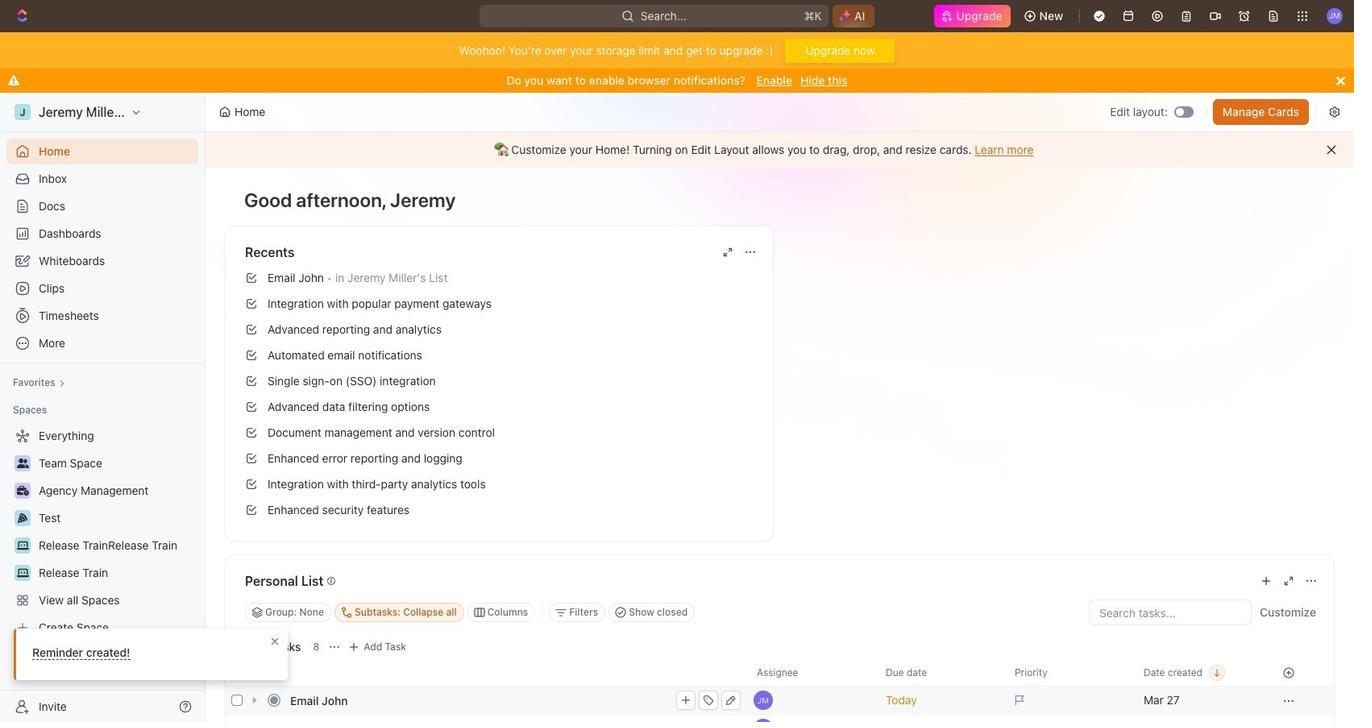 Task type: describe. For each thing, give the bounding box(es) containing it.
tree inside sidebar "navigation"
[[6, 423, 198, 641]]

jeremy miller's workspace, , element
[[15, 104, 31, 120]]

laptop code image
[[17, 568, 29, 578]]



Task type: vqa. For each thing, say whether or not it's contained in the screenshot.
drumstick bite icon
no



Task type: locate. For each thing, give the bounding box(es) containing it.
business time image
[[17, 486, 29, 496]]

pizza slice image
[[18, 514, 27, 523]]

sidebar navigation
[[0, 93, 209, 722]]

laptop code image
[[17, 541, 29, 551]]

alert
[[206, 132, 1355, 168]]

user group image
[[17, 459, 29, 468]]

Search tasks... text field
[[1090, 601, 1251, 625]]

tree
[[6, 423, 198, 641]]



